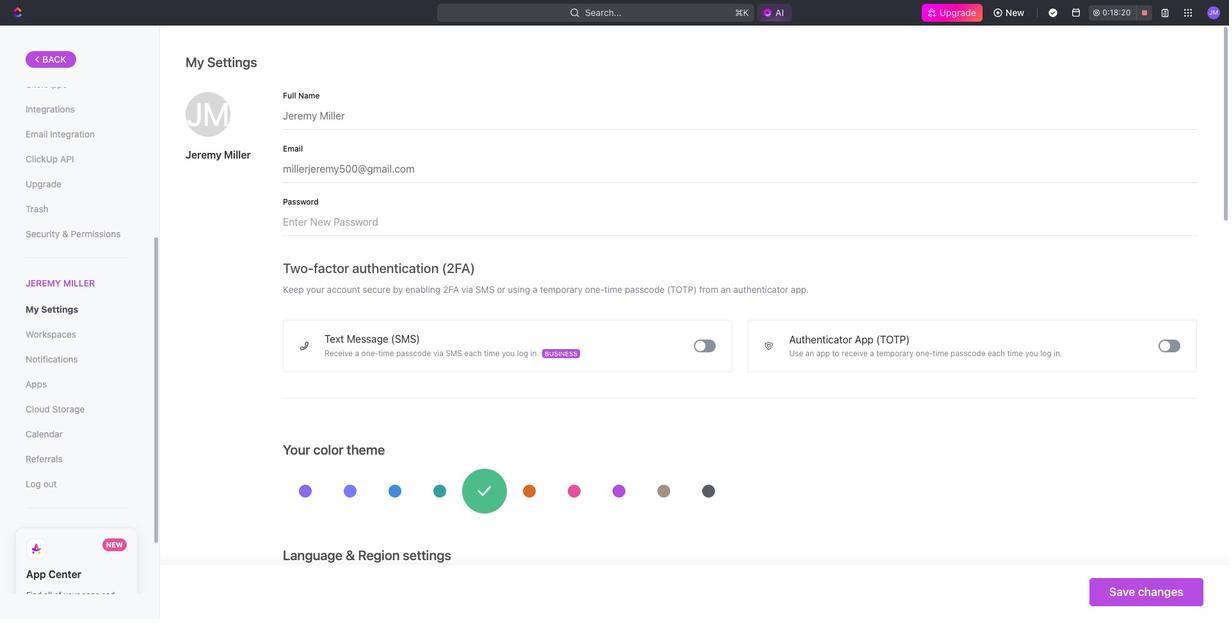 Task type: describe. For each thing, give the bounding box(es) containing it.
(2fa)
[[442, 261, 475, 276]]

clickup
[[26, 154, 58, 165]]

(sms)
[[391, 334, 420, 345]]

using
[[508, 284, 530, 295]]

in. inside "authenticator app (totp) use an app to receive a temporary one-time passcode each time you log in."
[[1054, 349, 1062, 358]]

search...
[[585, 7, 622, 18]]

message
[[347, 334, 388, 345]]

0 vertical spatial miller
[[224, 149, 251, 161]]

keep
[[283, 284, 304, 295]]

authentication
[[352, 261, 439, 276]]

0 horizontal spatial jeremy miller
[[26, 278, 95, 289]]

save changes button
[[1089, 579, 1203, 607]]

you inside text message (sms) receive a one-time passcode via sms each time you log in. business
[[502, 349, 515, 358]]

Enter New Password field
[[283, 206, 1197, 236]]

clickup api link
[[26, 149, 127, 170]]

language & region settings
[[283, 548, 451, 563]]

0:18:20 button
[[1089, 5, 1152, 20]]

0 vertical spatial my settings
[[186, 54, 257, 70]]

of
[[54, 591, 62, 601]]

your color theme
[[283, 442, 385, 458]]

log inside "authenticator app (totp) use an app to receive a temporary one-time passcode each time you log in."
[[1040, 349, 1052, 358]]

center
[[48, 569, 81, 581]]

business
[[545, 350, 577, 358]]

clickup api
[[26, 154, 74, 165]]

log
[[26, 479, 41, 490]]

our
[[80, 602, 92, 612]]

integrations
[[26, 602, 69, 612]]

2fa
[[443, 284, 459, 295]]

security & permissions
[[26, 229, 121, 239]]

app inside "authenticator app (totp) use an app to receive a temporary one-time passcode each time you log in."
[[855, 334, 874, 346]]

workspaces
[[26, 329, 76, 340]]

calendar link
[[26, 424, 127, 446]]

receive
[[842, 349, 868, 358]]

⌘k
[[735, 7, 749, 18]]

authenticator
[[733, 284, 788, 295]]

new
[[94, 602, 109, 612]]

back link
[[26, 51, 76, 68]]

integrations
[[26, 104, 75, 115]]

0 horizontal spatial upgrade
[[26, 179, 61, 189]]

0 horizontal spatial an
[[721, 284, 731, 295]]

0 horizontal spatial my
[[26, 304, 39, 315]]

new inside button
[[1006, 7, 1024, 18]]

region
[[358, 548, 400, 563]]

0 horizontal spatial upgrade link
[[26, 173, 127, 195]]

a inside text message (sms) receive a one-time passcode via sms each time you log in. business
[[355, 349, 359, 358]]

1 horizontal spatial my
[[186, 54, 204, 70]]

api
[[60, 154, 74, 165]]

email for email integration
[[26, 129, 48, 140]]

apps
[[82, 591, 99, 601]]

full name
[[283, 91, 320, 100]]

enabling
[[405, 284, 441, 295]]

from
[[699, 284, 718, 295]]

a inside "authenticator app (totp) use an app to receive a temporary one-time passcode each time you log in."
[[870, 349, 874, 358]]

referrals
[[26, 454, 63, 465]]

Enter Email text field
[[283, 153, 1197, 182]]

theme
[[347, 442, 385, 458]]

two-
[[283, 261, 314, 276]]

password
[[283, 197, 319, 207]]

your
[[283, 442, 310, 458]]

keep your account secure by enabling 2fa via sms or using a temporary one-time passcode (totp) from an authenticator app.
[[283, 284, 809, 295]]

save changes
[[1109, 586, 1184, 599]]

cloud storage link
[[26, 399, 127, 421]]

trash
[[26, 204, 48, 214]]

each inside text message (sms) receive a one-time passcode via sms each time you log in. business
[[464, 349, 482, 358]]

changes
[[1138, 586, 1184, 599]]

or
[[497, 284, 505, 295]]

Enter Username text field
[[283, 100, 1197, 129]]

use
[[789, 349, 803, 358]]

two-factor authentication (2fa)
[[283, 261, 475, 276]]

email for email
[[283, 144, 303, 154]]

new button
[[988, 3, 1032, 23]]

out
[[43, 479, 57, 490]]

authenticator app (totp) use an app to receive a temporary one-time passcode each time you log in.
[[789, 334, 1062, 358]]

0 horizontal spatial jm
[[187, 95, 229, 133]]

0:18:20
[[1102, 8, 1131, 17]]

find all of your apps and integrations in our new app center!
[[26, 591, 126, 620]]

factor
[[314, 261, 349, 276]]

log inside text message (sms) receive a one-time passcode via sms each time you log in. business
[[517, 349, 528, 358]]

& for permissions
[[62, 229, 68, 239]]

email integration link
[[26, 124, 127, 145]]

0 vertical spatial settings
[[207, 54, 257, 70]]

0 horizontal spatial app
[[26, 569, 46, 581]]

in
[[71, 602, 78, 612]]

1 horizontal spatial jeremy miller
[[186, 149, 251, 161]]

jm inside jm dropdown button
[[1209, 9, 1218, 16]]

notifications
[[26, 354, 78, 365]]

all
[[44, 591, 52, 601]]

in. inside text message (sms) receive a one-time passcode via sms each time you log in. business
[[530, 349, 539, 358]]

apps link
[[26, 374, 127, 396]]

my settings link
[[26, 299, 127, 321]]

cloud
[[26, 404, 50, 415]]

to
[[832, 349, 839, 358]]

available on business plans or higher element
[[542, 350, 580, 358]]

passcode inside "authenticator app (totp) use an app to receive a temporary one-time passcode each time you log in."
[[951, 349, 985, 358]]

1 horizontal spatial one-
[[585, 284, 604, 295]]



Task type: locate. For each thing, give the bounding box(es) containing it.
1 vertical spatial my settings
[[26, 304, 78, 315]]

passcode
[[625, 284, 665, 295], [396, 349, 431, 358], [951, 349, 985, 358]]

jm button
[[1203, 3, 1224, 23]]

1 horizontal spatial settings
[[207, 54, 257, 70]]

1 log from the left
[[517, 349, 528, 358]]

authenticator
[[789, 334, 852, 346]]

1 vertical spatial temporary
[[876, 349, 914, 358]]

ai button
[[757, 4, 792, 22]]

1 vertical spatial your
[[64, 591, 80, 601]]

1 horizontal spatial each
[[988, 349, 1005, 358]]

an left app
[[806, 349, 814, 358]]

0 vertical spatial email
[[26, 129, 48, 140]]

sms inside text message (sms) receive a one-time passcode via sms each time you log in. business
[[446, 349, 462, 358]]

1 horizontal spatial (totp)
[[876, 334, 910, 346]]

time
[[604, 284, 622, 295], [378, 349, 394, 358], [484, 349, 500, 358], [933, 349, 948, 358], [1007, 349, 1023, 358]]

0 vertical spatial app
[[855, 334, 874, 346]]

0 horizontal spatial settings
[[41, 304, 78, 315]]

1 horizontal spatial in.
[[1054, 349, 1062, 358]]

1 horizontal spatial you
[[1025, 349, 1038, 358]]

storage
[[52, 404, 85, 415]]

referrals link
[[26, 449, 127, 471]]

2 horizontal spatial app
[[855, 334, 874, 346]]

find
[[26, 591, 42, 601]]

receive
[[325, 349, 353, 358]]

2 in. from the left
[[1054, 349, 1062, 358]]

log out link
[[26, 474, 127, 496]]

1 horizontal spatial app
[[111, 602, 126, 612]]

upgrade down clickup
[[26, 179, 61, 189]]

0 vertical spatial new
[[1006, 7, 1024, 18]]

your right keep
[[306, 284, 324, 295]]

integrations link
[[26, 99, 127, 120]]

app
[[855, 334, 874, 346], [26, 569, 46, 581], [111, 602, 126, 612]]

0 vertical spatial via
[[461, 284, 473, 295]]

0 horizontal spatial my settings
[[26, 304, 78, 315]]

0 horizontal spatial sms
[[446, 349, 462, 358]]

ai
[[775, 7, 784, 18]]

email integration
[[26, 129, 95, 140]]

(totp)
[[667, 284, 697, 295], [876, 334, 910, 346]]

0 horizontal spatial &
[[62, 229, 68, 239]]

app center
[[26, 569, 81, 581]]

temporary inside "authenticator app (totp) use an app to receive a temporary one-time passcode each time you log in."
[[876, 349, 914, 358]]

0 horizontal spatial temporary
[[540, 284, 583, 295]]

0 horizontal spatial your
[[64, 591, 80, 601]]

2 horizontal spatial a
[[870, 349, 874, 358]]

0 horizontal spatial via
[[433, 349, 443, 358]]

app
[[816, 349, 830, 358]]

passcode inside text message (sms) receive a one-time passcode via sms each time you log in. business
[[396, 349, 431, 358]]

upgrade link
[[922, 4, 982, 22], [26, 173, 127, 195]]

0 horizontal spatial (totp)
[[667, 284, 697, 295]]

1 horizontal spatial upgrade
[[939, 7, 976, 18]]

1 vertical spatial miller
[[63, 278, 95, 289]]

app.
[[791, 284, 809, 295]]

0 vertical spatial upgrade
[[939, 7, 976, 18]]

log out
[[26, 479, 57, 490]]

via inside text message (sms) receive a one-time passcode via sms each time you log in. business
[[433, 349, 443, 358]]

0 horizontal spatial email
[[26, 129, 48, 140]]

calendar
[[26, 429, 63, 440]]

0 vertical spatial temporary
[[540, 284, 583, 295]]

center!
[[26, 614, 53, 620]]

integration
[[50, 129, 95, 140]]

1 horizontal spatial jm
[[1209, 9, 1218, 16]]

0 vertical spatial an
[[721, 284, 731, 295]]

0 horizontal spatial miller
[[63, 278, 95, 289]]

clickapps
[[26, 79, 67, 90]]

settings
[[403, 548, 451, 563]]

an inside "authenticator app (totp) use an app to receive a temporary one-time passcode each time you log in."
[[806, 349, 814, 358]]

a right receive
[[870, 349, 874, 358]]

a
[[533, 284, 537, 295], [355, 349, 359, 358], [870, 349, 874, 358]]

(totp) inside "authenticator app (totp) use an app to receive a temporary one-time passcode each time you log in."
[[876, 334, 910, 346]]

1 vertical spatial an
[[806, 349, 814, 358]]

color
[[313, 442, 343, 458]]

1 vertical spatial upgrade link
[[26, 173, 127, 195]]

1 horizontal spatial an
[[806, 349, 814, 358]]

security & permissions link
[[26, 223, 127, 245]]

temporary right receive
[[876, 349, 914, 358]]

0 horizontal spatial one-
[[361, 349, 378, 358]]

notifications link
[[26, 349, 127, 371]]

text message (sms) receive a one-time passcode via sms each time you log in. business
[[325, 334, 577, 358]]

1 horizontal spatial temporary
[[876, 349, 914, 358]]

a down message at the left of the page
[[355, 349, 359, 358]]

full
[[283, 91, 296, 100]]

0 vertical spatial jeremy miller
[[186, 149, 251, 161]]

workspaces link
[[26, 324, 127, 346]]

jeremy miller
[[186, 149, 251, 161], [26, 278, 95, 289]]

0 horizontal spatial each
[[464, 349, 482, 358]]

app inside the find all of your apps and integrations in our new app center!
[[111, 602, 126, 612]]

account
[[327, 284, 360, 295]]

1 vertical spatial via
[[433, 349, 443, 358]]

0 horizontal spatial passcode
[[396, 349, 431, 358]]

1 horizontal spatial your
[[306, 284, 324, 295]]

1 horizontal spatial upgrade link
[[922, 4, 982, 22]]

1 horizontal spatial my settings
[[186, 54, 257, 70]]

miller
[[224, 149, 251, 161], [63, 278, 95, 289]]

a right using
[[533, 284, 537, 295]]

2 vertical spatial app
[[111, 602, 126, 612]]

& left region
[[346, 548, 355, 563]]

email up clickup
[[26, 129, 48, 140]]

0 vertical spatial your
[[306, 284, 324, 295]]

& for region
[[346, 548, 355, 563]]

an right from
[[721, 284, 731, 295]]

2 log from the left
[[1040, 349, 1052, 358]]

clickapps link
[[26, 74, 127, 95]]

you inside "authenticator app (totp) use an app to receive a temporary one-time passcode each time you log in."
[[1025, 349, 1038, 358]]

save
[[1109, 586, 1135, 599]]

& right security
[[62, 229, 68, 239]]

log
[[517, 349, 528, 358], [1040, 349, 1052, 358]]

0 horizontal spatial in.
[[530, 349, 539, 358]]

1 each from the left
[[464, 349, 482, 358]]

1 vertical spatial my
[[26, 304, 39, 315]]

each inside "authenticator app (totp) use an app to receive a temporary one-time passcode each time you log in."
[[988, 349, 1005, 358]]

text
[[325, 334, 344, 345]]

0 vertical spatial my
[[186, 54, 204, 70]]

0 vertical spatial &
[[62, 229, 68, 239]]

1 vertical spatial jm
[[187, 95, 229, 133]]

0 vertical spatial jm
[[1209, 9, 1218, 16]]

0 vertical spatial (totp)
[[667, 284, 697, 295]]

1 vertical spatial jeremy
[[26, 278, 61, 289]]

1 vertical spatial email
[[283, 144, 303, 154]]

upgrade link left new button
[[922, 4, 982, 22]]

1 vertical spatial (totp)
[[876, 334, 910, 346]]

cloud storage
[[26, 404, 85, 415]]

1 horizontal spatial miller
[[224, 149, 251, 161]]

1 horizontal spatial jeremy
[[186, 149, 222, 161]]

in.
[[530, 349, 539, 358], [1054, 349, 1062, 358]]

2 horizontal spatial one-
[[916, 349, 933, 358]]

0 horizontal spatial you
[[502, 349, 515, 358]]

email
[[26, 129, 48, 140], [283, 144, 303, 154]]

app up find
[[26, 569, 46, 581]]

0 vertical spatial upgrade link
[[922, 4, 982, 22]]

your inside the find all of your apps and integrations in our new app center!
[[64, 591, 80, 601]]

email down full
[[283, 144, 303, 154]]

temporary right using
[[540, 284, 583, 295]]

app down "and"
[[111, 602, 126, 612]]

1 vertical spatial jeremy miller
[[26, 278, 95, 289]]

apps
[[26, 379, 47, 390]]

2 you from the left
[[1025, 349, 1038, 358]]

upgrade link down clickup api link
[[26, 173, 127, 195]]

via
[[461, 284, 473, 295], [433, 349, 443, 358]]

1 horizontal spatial sms
[[476, 284, 495, 295]]

secure
[[363, 284, 391, 295]]

0 horizontal spatial jeremy
[[26, 278, 61, 289]]

an
[[721, 284, 731, 295], [806, 349, 814, 358]]

0 vertical spatial jeremy
[[186, 149, 222, 161]]

1 horizontal spatial &
[[346, 548, 355, 563]]

2 horizontal spatial passcode
[[951, 349, 985, 358]]

0 horizontal spatial new
[[106, 541, 123, 549]]

trash link
[[26, 198, 127, 220]]

security
[[26, 229, 60, 239]]

1 horizontal spatial email
[[283, 144, 303, 154]]

1 vertical spatial new
[[106, 541, 123, 549]]

1 vertical spatial &
[[346, 548, 355, 563]]

1 horizontal spatial passcode
[[625, 284, 665, 295]]

my
[[186, 54, 204, 70], [26, 304, 39, 315]]

1 horizontal spatial new
[[1006, 7, 1024, 18]]

language
[[283, 548, 343, 563]]

1 vertical spatial app
[[26, 569, 46, 581]]

and
[[102, 591, 115, 601]]

1 vertical spatial sms
[[446, 349, 462, 358]]

you
[[502, 349, 515, 358], [1025, 349, 1038, 358]]

1 horizontal spatial log
[[1040, 349, 1052, 358]]

my settings
[[186, 54, 257, 70], [26, 304, 78, 315]]

0 horizontal spatial log
[[517, 349, 528, 358]]

permissions
[[71, 229, 121, 239]]

back
[[42, 54, 66, 65]]

1 in. from the left
[[530, 349, 539, 358]]

one- inside "authenticator app (totp) use an app to receive a temporary one-time passcode each time you log in."
[[916, 349, 933, 358]]

1 vertical spatial upgrade
[[26, 179, 61, 189]]

1 you from the left
[[502, 349, 515, 358]]

jm
[[1209, 9, 1218, 16], [187, 95, 229, 133]]

one-
[[585, 284, 604, 295], [361, 349, 378, 358], [916, 349, 933, 358]]

temporary
[[540, 284, 583, 295], [876, 349, 914, 358]]

1 horizontal spatial via
[[461, 284, 473, 295]]

0 horizontal spatial a
[[355, 349, 359, 358]]

2 each from the left
[[988, 349, 1005, 358]]

one- inside text message (sms) receive a one-time passcode via sms each time you log in. business
[[361, 349, 378, 358]]

upgrade left new button
[[939, 7, 976, 18]]

app up receive
[[855, 334, 874, 346]]

1 horizontal spatial a
[[533, 284, 537, 295]]

0 vertical spatial sms
[[476, 284, 495, 295]]

your up 'in'
[[64, 591, 80, 601]]

1 vertical spatial settings
[[41, 304, 78, 315]]



Task type: vqa. For each thing, say whether or not it's contained in the screenshot.
Spaces
no



